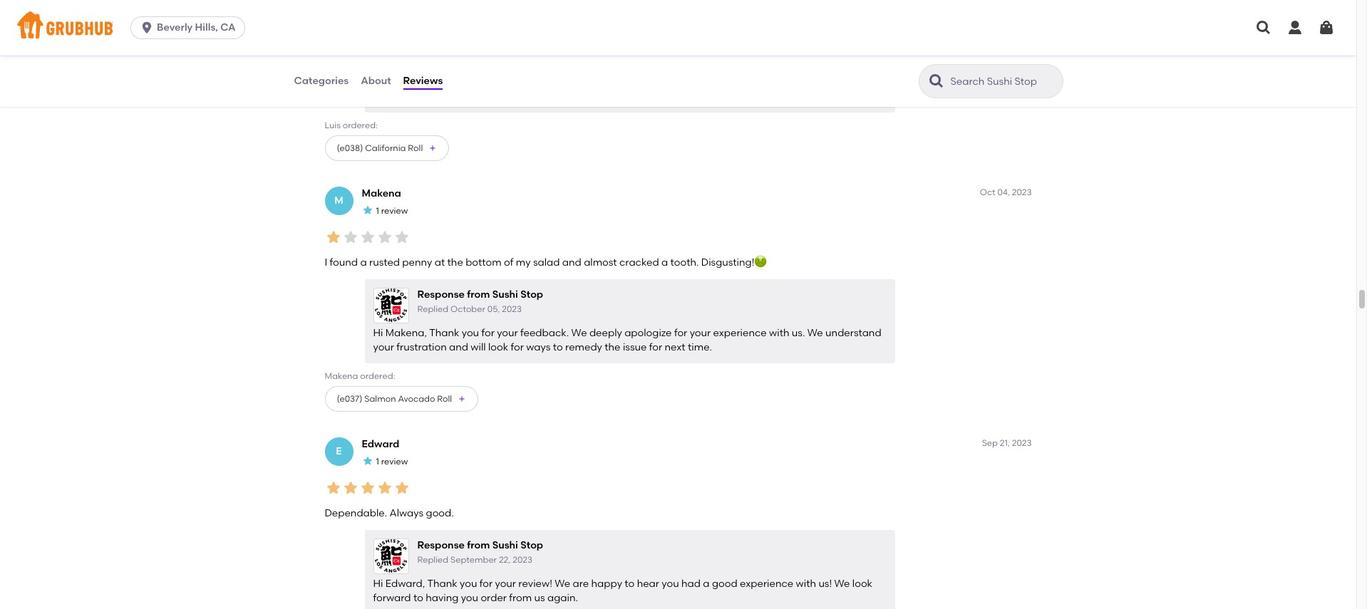 Task type: locate. For each thing, give the bounding box(es) containing it.
0 horizontal spatial with
[[727, 90, 747, 102]]

1 vertical spatial look
[[852, 578, 873, 590]]

from inside "response from sushi stop replied october 05, 2023"
[[467, 288, 490, 300]]

sushi for feedback.
[[492, 288, 518, 300]]

1 down edward
[[376, 457, 379, 467]]

0 horizontal spatial plus icon image
[[429, 144, 437, 153]]

1 horizontal spatial had
[[681, 578, 701, 590]]

for down apologize
[[649, 341, 662, 353]]

1 vertical spatial response
[[417, 288, 465, 300]]

hi luis, thank you for your feedback! i'm glad you had a good experience with us!
[[373, 90, 763, 102]]

edward,
[[386, 578, 425, 590]]

0 vertical spatial sushi
[[492, 52, 518, 64]]

had right glad
[[612, 90, 631, 102]]

sushi inside response from sushi stop replied
[[492, 52, 518, 64]]

and
[[562, 257, 582, 269], [449, 341, 468, 353]]

0 vertical spatial sushi stop logo image
[[375, 52, 407, 86]]

almost
[[584, 257, 617, 269]]

categories button
[[293, 56, 349, 107]]

a right hear on the left bottom of page
[[703, 578, 710, 590]]

1 horizontal spatial to
[[553, 341, 563, 353]]

1 svg image from the left
[[1287, 19, 1304, 36]]

0 horizontal spatial the
[[447, 257, 463, 269]]

2 vertical spatial stop
[[520, 539, 543, 551]]

1 sushi from the top
[[492, 52, 518, 64]]

and right the salad at the top of the page
[[562, 257, 582, 269]]

svg image
[[1287, 19, 1304, 36], [1318, 19, 1335, 36]]

us.
[[792, 327, 805, 339]]

your down 05,
[[497, 327, 518, 339]]

2 vertical spatial experience
[[740, 578, 794, 590]]

1 vertical spatial and
[[449, 341, 468, 353]]

2 sushi from the top
[[492, 288, 518, 300]]

replied for makena,
[[417, 304, 449, 314]]

sushi stop logo image up makena,
[[375, 289, 407, 322]]

from right the reviews button
[[467, 52, 490, 64]]

to right ways
[[553, 341, 563, 353]]

ways
[[526, 341, 551, 353]]

sushi inside "response from sushi stop replied october 05, 2023"
[[492, 288, 518, 300]]

good
[[643, 90, 668, 102], [712, 578, 738, 590]]

sushi up feedback!
[[492, 52, 518, 64]]

feedback!
[[500, 90, 549, 102]]

hi for hi edward, thank you for your review! we are happy to hear you had a good experience with us! we look forward to having you order from us again.
[[373, 578, 383, 590]]

to left hear on the left bottom of page
[[625, 578, 635, 590]]

(e038)
[[337, 143, 363, 153]]

0 vertical spatial 1
[[376, 206, 379, 216]]

for
[[461, 90, 474, 102], [481, 327, 495, 339], [674, 327, 687, 339], [511, 341, 524, 353], [649, 341, 662, 353], [480, 578, 493, 590]]

1 1 from the top
[[376, 206, 379, 216]]

sushi stop logo image up edward,
[[375, 540, 407, 573]]

ordered: up salmon
[[360, 371, 395, 381]]

0 vertical spatial with
[[727, 90, 747, 102]]

0 horizontal spatial us!
[[749, 90, 763, 102]]

2 1 review from the top
[[376, 457, 408, 467]]

reviews button
[[402, 56, 444, 107]]

stop inside response from sushi stop replied
[[520, 52, 543, 64]]

frustration
[[397, 341, 447, 353]]

a inside hi edward, thank you for your review! we are happy to hear you had a good experience with us! we look forward to having you order from us again.
[[703, 578, 710, 590]]

1 vertical spatial stop
[[520, 288, 543, 300]]

your up the 'order'
[[495, 578, 516, 590]]

edward
[[362, 439, 399, 451]]

your
[[477, 90, 498, 102], [497, 327, 518, 339], [690, 327, 711, 339], [373, 341, 394, 353], [495, 578, 516, 590]]

3 replied from the top
[[417, 555, 449, 565]]

oct 04, 2023
[[980, 188, 1032, 198]]

sushi stop logo image up luis, at the left top
[[375, 52, 407, 86]]

0 vertical spatial and
[[562, 257, 582, 269]]

1 vertical spatial 1
[[376, 457, 379, 467]]

thank inside hi edward, thank you for your review! we are happy to hear you had a good experience with us! we look forward to having you order from us again.
[[427, 578, 457, 590]]

plus icon image right california
[[429, 144, 437, 153]]

2 horizontal spatial with
[[796, 578, 816, 590]]

with inside hi makena, thank you for your feedback. we deeply apologize for your experience with us. we understand your frustration and will look for ways to remedy the issue for next time.
[[769, 327, 789, 339]]

review down edward
[[381, 457, 408, 467]]

stop up review!
[[520, 539, 543, 551]]

0 horizontal spatial svg image
[[140, 21, 154, 35]]

Search Sushi Stop search field
[[949, 75, 1058, 88]]

3 response from the top
[[417, 539, 465, 551]]

1 horizontal spatial look
[[852, 578, 873, 590]]

response inside response from sushi stop replied september 22, 2023
[[417, 539, 465, 551]]

the right "at" at the top
[[447, 257, 463, 269]]

review!
[[518, 578, 552, 590]]

hi inside hi makena, thank you for your feedback. we deeply apologize for your experience with us. we understand your frustration and will look for ways to remedy the issue for next time.
[[373, 327, 383, 339]]

sushi stop logo image for edward,
[[375, 540, 407, 573]]

1 vertical spatial with
[[769, 327, 789, 339]]

3 sushi stop logo image from the top
[[375, 540, 407, 573]]

1 vertical spatial us!
[[819, 578, 832, 590]]

1 vertical spatial sushi
[[492, 288, 518, 300]]

0 vertical spatial to
[[553, 341, 563, 353]]

0 horizontal spatial makena
[[325, 371, 358, 381]]

us!
[[749, 90, 763, 102], [819, 578, 832, 590]]

with inside hi edward, thank you for your review! we are happy to hear you had a good experience with us! we look forward to having you order from us again.
[[796, 578, 816, 590]]

1 horizontal spatial makena
[[362, 188, 401, 200]]

2 vertical spatial thank
[[427, 578, 457, 590]]

hi
[[373, 90, 383, 102], [373, 327, 383, 339], [373, 578, 383, 590]]

2 sushi stop logo image from the top
[[375, 289, 407, 322]]

plus icon image right avocado
[[458, 395, 466, 404]]

0 horizontal spatial svg image
[[1287, 19, 1304, 36]]

your down response from sushi stop replied
[[477, 90, 498, 102]]

ordered:
[[343, 120, 378, 130], [360, 371, 395, 381]]

1 vertical spatial the
[[605, 341, 621, 353]]

your for feedback!
[[477, 90, 498, 102]]

2 vertical spatial to
[[413, 592, 423, 604]]

i'm
[[551, 90, 566, 102]]

0 vertical spatial review
[[381, 206, 408, 216]]

1 vertical spatial good
[[712, 578, 738, 590]]

response for luis,
[[417, 52, 465, 64]]

ca
[[220, 21, 236, 34]]

luis ordered:
[[325, 120, 378, 130]]

found
[[330, 257, 358, 269]]

1 for edward
[[376, 457, 379, 467]]

1 vertical spatial roll
[[437, 394, 452, 404]]

roll inside button
[[408, 143, 423, 153]]

luis
[[325, 120, 341, 130]]

1 review
[[376, 206, 408, 216], [376, 457, 408, 467]]

1 horizontal spatial the
[[605, 341, 621, 353]]

1 horizontal spatial svg image
[[1318, 19, 1335, 36]]

stop for feedback.
[[520, 288, 543, 300]]

1 vertical spatial had
[[681, 578, 701, 590]]

from inside hi edward, thank you for your review! we are happy to hear you had a good experience with us! we look forward to having you order from us again.
[[509, 592, 532, 604]]

0 vertical spatial had
[[612, 90, 631, 102]]

and left will
[[449, 341, 468, 353]]

thank for makena,
[[429, 327, 459, 339]]

from inside response from sushi stop replied september 22, 2023
[[467, 539, 490, 551]]

0 horizontal spatial and
[[449, 341, 468, 353]]

1 vertical spatial replied
[[417, 304, 449, 314]]

1 vertical spatial plus icon image
[[458, 395, 466, 404]]

hi up the forward
[[373, 578, 383, 590]]

hi left makena,
[[373, 327, 383, 339]]

(e037)
[[337, 394, 362, 404]]

0 vertical spatial stop
[[520, 52, 543, 64]]

we
[[571, 327, 587, 339], [807, 327, 823, 339], [555, 578, 570, 590], [834, 578, 850, 590]]

1 response from the top
[[417, 52, 465, 64]]

1 horizontal spatial us!
[[819, 578, 832, 590]]

sushi for feedback!
[[492, 52, 518, 64]]

1 1 review from the top
[[376, 206, 408, 216]]

0 vertical spatial thank
[[409, 90, 439, 102]]

sushi up 22,
[[492, 539, 518, 551]]

for left ways
[[511, 341, 524, 353]]

star icon image
[[362, 204, 373, 216], [325, 229, 342, 246], [342, 229, 359, 246], [359, 229, 376, 246], [376, 229, 393, 246], [393, 229, 410, 246], [362, 455, 373, 467], [325, 480, 342, 497], [342, 480, 359, 497], [359, 480, 376, 497], [376, 480, 393, 497], [393, 480, 410, 497]]

again.
[[547, 592, 578, 604]]

at
[[435, 257, 445, 269]]

your for review!
[[495, 578, 516, 590]]

replied left october
[[417, 304, 449, 314]]

2 vertical spatial with
[[796, 578, 816, 590]]

sushi inside response from sushi stop replied september 22, 2023
[[492, 539, 518, 551]]

hi inside hi edward, thank you for your review! we are happy to hear you had a good experience with us! we look forward to having you order from us again.
[[373, 578, 383, 590]]

1 horizontal spatial with
[[769, 327, 789, 339]]

look inside hi edward, thank you for your review! we are happy to hear you had a good experience with us! we look forward to having you order from us again.
[[852, 578, 873, 590]]

you left the 'order'
[[461, 592, 478, 604]]

to
[[553, 341, 563, 353], [625, 578, 635, 590], [413, 592, 423, 604]]

replied inside "response from sushi stop replied october 05, 2023"
[[417, 304, 449, 314]]

replied right about
[[417, 68, 449, 78]]

0 horizontal spatial had
[[612, 90, 631, 102]]

1 vertical spatial review
[[381, 457, 408, 467]]

1 horizontal spatial plus icon image
[[458, 395, 466, 404]]

2 vertical spatial sushi stop logo image
[[375, 540, 407, 573]]

1 stop from the top
[[520, 52, 543, 64]]

makena for makena
[[362, 188, 401, 200]]

thank up having
[[427, 578, 457, 590]]

2 stop from the top
[[520, 288, 543, 300]]

deeply
[[589, 327, 622, 339]]

sep 21, 2023
[[982, 439, 1032, 449]]

had
[[612, 90, 631, 102], [681, 578, 701, 590]]

categories
[[294, 75, 349, 87]]

roll inside button
[[437, 394, 452, 404]]

1 hi from the top
[[373, 90, 383, 102]]

3 hi from the top
[[373, 578, 383, 590]]

makena ordered:
[[325, 371, 395, 381]]

the
[[447, 257, 463, 269], [605, 341, 621, 353]]

2 replied from the top
[[417, 304, 449, 314]]

response inside "response from sushi stop replied october 05, 2023"
[[417, 288, 465, 300]]

from left us
[[509, 592, 532, 604]]

1 vertical spatial thank
[[429, 327, 459, 339]]

0 vertical spatial experience
[[671, 90, 724, 102]]

review for makena
[[381, 206, 408, 216]]

understand
[[826, 327, 881, 339]]

cracked
[[619, 257, 659, 269]]

stop inside "response from sushi stop replied october 05, 2023"
[[520, 288, 543, 300]]

thank
[[409, 90, 439, 102], [429, 327, 459, 339], [427, 578, 457, 590]]

plus icon image for (e038) california roll
[[429, 144, 437, 153]]

makena up (e037)
[[325, 371, 358, 381]]

0 vertical spatial 1 review
[[376, 206, 408, 216]]

plus icon image
[[429, 144, 437, 153], [458, 395, 466, 404]]

makena right m
[[362, 188, 401, 200]]

makena
[[362, 188, 401, 200], [325, 371, 358, 381]]

hi down about
[[373, 90, 383, 102]]

1 vertical spatial hi
[[373, 327, 383, 339]]

response inside response from sushi stop replied
[[417, 52, 465, 64]]

svg image
[[1255, 19, 1272, 36], [140, 21, 154, 35]]

21,
[[1000, 439, 1010, 449]]

2 vertical spatial sushi
[[492, 539, 518, 551]]

0 horizontal spatial look
[[488, 341, 508, 353]]

time.
[[688, 341, 712, 353]]

response up october
[[417, 288, 465, 300]]

thank up frustration
[[429, 327, 459, 339]]

you right hear on the left bottom of page
[[662, 578, 679, 590]]

0 vertical spatial look
[[488, 341, 508, 353]]

from up september
[[467, 539, 490, 551]]

to down edward,
[[413, 592, 423, 604]]

of
[[504, 257, 514, 269]]

rusted
[[369, 257, 400, 269]]

the down deeply
[[605, 341, 621, 353]]

you down the reviews
[[441, 90, 459, 102]]

oct
[[980, 188, 996, 198]]

1 review up the rusted
[[376, 206, 408, 216]]

response
[[417, 52, 465, 64], [417, 288, 465, 300], [417, 539, 465, 551]]

1 horizontal spatial roll
[[437, 394, 452, 404]]

roll right avocado
[[437, 394, 452, 404]]

i
[[325, 257, 327, 269]]

sushi stop logo image
[[375, 52, 407, 86], [375, 289, 407, 322], [375, 540, 407, 573]]

stop for review!
[[520, 539, 543, 551]]

2 1 from the top
[[376, 457, 379, 467]]

0 vertical spatial us!
[[749, 90, 763, 102]]

1 horizontal spatial good
[[712, 578, 738, 590]]

3 sushi from the top
[[492, 539, 518, 551]]

stop up feedback!
[[520, 52, 543, 64]]

replied up edward,
[[417, 555, 449, 565]]

replied inside response from sushi stop replied
[[417, 68, 449, 78]]

1
[[376, 206, 379, 216], [376, 457, 379, 467]]

from
[[467, 52, 490, 64], [467, 288, 490, 300], [467, 539, 490, 551], [509, 592, 532, 604]]

0 horizontal spatial to
[[413, 592, 423, 604]]

stop
[[520, 52, 543, 64], [520, 288, 543, 300], [520, 539, 543, 551]]

you
[[441, 90, 459, 102], [592, 90, 610, 102], [462, 327, 479, 339], [460, 578, 477, 590], [662, 578, 679, 590], [461, 592, 478, 604]]

stop down my
[[520, 288, 543, 300]]

1 vertical spatial 1 review
[[376, 457, 408, 467]]

0 vertical spatial roll
[[408, 143, 423, 153]]

sushi up 05,
[[492, 288, 518, 300]]

salad
[[533, 257, 560, 269]]

0 vertical spatial replied
[[417, 68, 449, 78]]

replied
[[417, 68, 449, 78], [417, 304, 449, 314], [417, 555, 449, 565]]

plus icon image inside (e038) california roll button
[[429, 144, 437, 153]]

(e037) salmon avocado roll
[[337, 394, 452, 404]]

1 replied from the top
[[417, 68, 449, 78]]

had right hear on the left bottom of page
[[681, 578, 701, 590]]

response down good.
[[417, 539, 465, 551]]

for up the 'order'
[[480, 578, 493, 590]]

review up the rusted
[[381, 206, 408, 216]]

2 svg image from the left
[[1318, 19, 1335, 36]]

1 right m
[[376, 206, 379, 216]]

2 vertical spatial replied
[[417, 555, 449, 565]]

reviews
[[403, 75, 443, 87]]

2 vertical spatial response
[[417, 539, 465, 551]]

your inside hi edward, thank you for your review! we are happy to hear you had a good experience with us! we look forward to having you order from us again.
[[495, 578, 516, 590]]

0 vertical spatial makena
[[362, 188, 401, 200]]

you down september
[[460, 578, 477, 590]]

2023 right 05,
[[502, 304, 522, 314]]

2023 right 22,
[[513, 555, 532, 565]]

response up the reviews
[[417, 52, 465, 64]]

plus icon image inside (e037) salmon avocado roll button
[[458, 395, 466, 404]]

0 horizontal spatial good
[[643, 90, 668, 102]]

for down response from sushi stop replied
[[461, 90, 474, 102]]

stop for feedback!
[[520, 52, 543, 64]]

look
[[488, 341, 508, 353], [852, 578, 873, 590]]

experience
[[671, 90, 724, 102], [713, 327, 767, 339], [740, 578, 794, 590]]

1 review from the top
[[381, 206, 408, 216]]

1 vertical spatial sushi stop logo image
[[375, 289, 407, 322]]

replied inside response from sushi stop replied september 22, 2023
[[417, 555, 449, 565]]

you up will
[[462, 327, 479, 339]]

from inside response from sushi stop replied
[[467, 52, 490, 64]]

2 review from the top
[[381, 457, 408, 467]]

3 stop from the top
[[520, 539, 543, 551]]

0 vertical spatial ordered:
[[343, 120, 378, 130]]

0 horizontal spatial roll
[[408, 143, 423, 153]]

1 vertical spatial makena
[[325, 371, 358, 381]]

2 hi from the top
[[373, 327, 383, 339]]

look inside hi makena, thank you for your feedback. we deeply apologize for your experience with us. we understand your frustration and will look for ways to remedy the issue for next time.
[[488, 341, 508, 353]]

thank inside hi makena, thank you for your feedback. we deeply apologize for your experience with us. we understand your frustration and will look for ways to remedy the issue for next time.
[[429, 327, 459, 339]]

thank for edward,
[[427, 578, 457, 590]]

svg image inside beverly hills, ca button
[[140, 21, 154, 35]]

to inside hi makena, thank you for your feedback. we deeply apologize for your experience with us. we understand your frustration and will look for ways to remedy the issue for next time.
[[553, 341, 563, 353]]

1 sushi stop logo image from the top
[[375, 52, 407, 86]]

2 vertical spatial hi
[[373, 578, 383, 590]]

2023 right 04,
[[1012, 188, 1032, 198]]

1 vertical spatial ordered:
[[360, 371, 395, 381]]

04,
[[998, 188, 1010, 198]]

roll
[[408, 143, 423, 153], [437, 394, 452, 404]]

2023 inside response from sushi stop replied september 22, 2023
[[513, 555, 532, 565]]

0 vertical spatial plus icon image
[[429, 144, 437, 153]]

2 response from the top
[[417, 288, 465, 300]]

1 vertical spatial experience
[[713, 327, 767, 339]]

always
[[390, 508, 424, 520]]

1 vertical spatial to
[[625, 578, 635, 590]]

stop inside response from sushi stop replied september 22, 2023
[[520, 539, 543, 551]]

1 review down edward
[[376, 457, 408, 467]]

order
[[481, 592, 507, 604]]

0 vertical spatial good
[[643, 90, 668, 102]]

0 vertical spatial response
[[417, 52, 465, 64]]

a
[[634, 90, 640, 102], [360, 257, 367, 269], [661, 257, 668, 269], [703, 578, 710, 590]]

from up october
[[467, 288, 490, 300]]

roll right california
[[408, 143, 423, 153]]

review
[[381, 206, 408, 216], [381, 457, 408, 467]]

thank down the reviews
[[409, 90, 439, 102]]

2 horizontal spatial to
[[625, 578, 635, 590]]

0 vertical spatial hi
[[373, 90, 383, 102]]

ordered: up (e038)
[[343, 120, 378, 130]]



Task type: vqa. For each thing, say whether or not it's contained in the screenshot.
bottom "1"
yes



Task type: describe. For each thing, give the bounding box(es) containing it.
22,
[[499, 555, 511, 565]]

a right found
[[360, 257, 367, 269]]

disgusting!🤢
[[701, 257, 767, 269]]

you inside hi makena, thank you for your feedback. we deeply apologize for your experience with us. we understand your frustration and will look for ways to remedy the issue for next time.
[[462, 327, 479, 339]]

sushi stop logo image for makena,
[[375, 289, 407, 322]]

will
[[471, 341, 486, 353]]

thank for luis,
[[409, 90, 439, 102]]

search icon image
[[928, 73, 945, 90]]

from for feedback!
[[467, 52, 490, 64]]

1 horizontal spatial and
[[562, 257, 582, 269]]

a left tooth.
[[661, 257, 668, 269]]

2023 right 21,
[[1012, 439, 1032, 449]]

1 horizontal spatial svg image
[[1255, 19, 1272, 36]]

happy
[[591, 578, 622, 590]]

response from sushi stop replied october 05, 2023
[[417, 288, 543, 314]]

0 vertical spatial the
[[447, 257, 463, 269]]

your down makena,
[[373, 341, 394, 353]]

response from sushi stop replied september 22, 2023
[[417, 539, 543, 565]]

hear
[[637, 578, 659, 590]]

penny
[[402, 257, 432, 269]]

for inside hi edward, thank you for your review! we are happy to hear you had a good experience with us! we look forward to having you order from us again.
[[480, 578, 493, 590]]

the inside hi makena, thank you for your feedback. we deeply apologize for your experience with us. we understand your frustration and will look for ways to remedy the issue for next time.
[[605, 341, 621, 353]]

us! inside hi edward, thank you for your review! we are happy to hear you had a good experience with us! we look forward to having you order from us again.
[[819, 578, 832, 590]]

sushi stop logo image for luis,
[[375, 52, 407, 86]]

forward
[[373, 592, 411, 604]]

experience inside hi edward, thank you for your review! we are happy to hear you had a good experience with us! we look forward to having you order from us again.
[[740, 578, 794, 590]]

response for makena,
[[417, 288, 465, 300]]

had inside hi edward, thank you for your review! we are happy to hear you had a good experience with us! we look forward to having you order from us again.
[[681, 578, 701, 590]]

salmon
[[364, 394, 396, 404]]

california
[[365, 143, 406, 153]]

good.
[[426, 508, 454, 520]]

september
[[451, 555, 497, 565]]

glad
[[568, 90, 590, 102]]

having
[[426, 592, 459, 604]]

(e037) salmon avocado roll button
[[325, 387, 478, 412]]

i found a rusted penny at the bottom of my salad and almost cracked a tooth.  disgusting!🤢
[[325, 257, 767, 269]]

bottom
[[466, 257, 502, 269]]

response from sushi stop replied
[[417, 52, 543, 78]]

from for review!
[[467, 539, 490, 551]]

dependable.
[[325, 508, 387, 520]]

1 for makena
[[376, 206, 379, 216]]

1 review for makena
[[376, 206, 408, 216]]

dependable. always good.
[[325, 508, 454, 520]]

apologize
[[625, 327, 672, 339]]

e
[[336, 446, 342, 458]]

your up time.
[[690, 327, 711, 339]]

beverly hills, ca
[[157, 21, 236, 34]]

makena for makena ordered:
[[325, 371, 358, 381]]

sushi for review!
[[492, 539, 518, 551]]

a right glad
[[634, 90, 640, 102]]

(e038) california roll
[[337, 143, 423, 153]]

response for edward,
[[417, 539, 465, 551]]

issue
[[623, 341, 647, 353]]

2023 inside "response from sushi stop replied october 05, 2023"
[[502, 304, 522, 314]]

about
[[361, 75, 391, 87]]

feedback.
[[520, 327, 569, 339]]

for up will
[[481, 327, 495, 339]]

for up next
[[674, 327, 687, 339]]

beverly hills, ca button
[[131, 16, 251, 39]]

beverly
[[157, 21, 193, 34]]

plus icon image for (e037) salmon avocado roll
[[458, 395, 466, 404]]

hi makena, thank you for your feedback. we deeply apologize for your experience with us. we understand your frustration and will look for ways to remedy the issue for next time.
[[373, 327, 881, 353]]

05,
[[487, 304, 500, 314]]

replied for luis,
[[417, 68, 449, 78]]

remedy
[[565, 341, 602, 353]]

ordered: for luis ordered:
[[343, 120, 378, 130]]

sep
[[982, 439, 998, 449]]

makena,
[[386, 327, 427, 339]]

experience inside hi makena, thank you for your feedback. we deeply apologize for your experience with us. we understand your frustration and will look for ways to remedy the issue for next time.
[[713, 327, 767, 339]]

hi edward, thank you for your review! we are happy to hear you had a good experience with us! we look forward to having you order from us again.
[[373, 578, 873, 604]]

hi for hi makena, thank you for your feedback. we deeply apologize for your experience with us. we understand your frustration and will look for ways to remedy the issue for next time.
[[373, 327, 383, 339]]

and inside hi makena, thank you for your feedback. we deeply apologize for your experience with us. we understand your frustration and will look for ways to remedy the issue for next time.
[[449, 341, 468, 353]]

your for feedback.
[[497, 327, 518, 339]]

(e038) california roll button
[[325, 136, 449, 161]]

ordered: for makena ordered:
[[360, 371, 395, 381]]

october
[[451, 304, 485, 314]]

hi for hi luis, thank you for your feedback! i'm glad you had a good experience with us!
[[373, 90, 383, 102]]

main navigation navigation
[[0, 0, 1356, 56]]

replied for edward,
[[417, 555, 449, 565]]

avocado
[[398, 394, 435, 404]]

tooth.
[[670, 257, 699, 269]]

my
[[516, 257, 531, 269]]

luis,
[[386, 90, 407, 102]]

us
[[534, 592, 545, 604]]

m
[[335, 195, 343, 207]]

review for edward
[[381, 457, 408, 467]]

good inside hi edward, thank you for your review! we are happy to hear you had a good experience with us! we look forward to having you order from us again.
[[712, 578, 738, 590]]

you right glad
[[592, 90, 610, 102]]

hills,
[[195, 21, 218, 34]]

are
[[573, 578, 589, 590]]

next
[[665, 341, 685, 353]]

from for feedback.
[[467, 288, 490, 300]]

1 review for edward
[[376, 457, 408, 467]]

about button
[[360, 56, 392, 107]]



